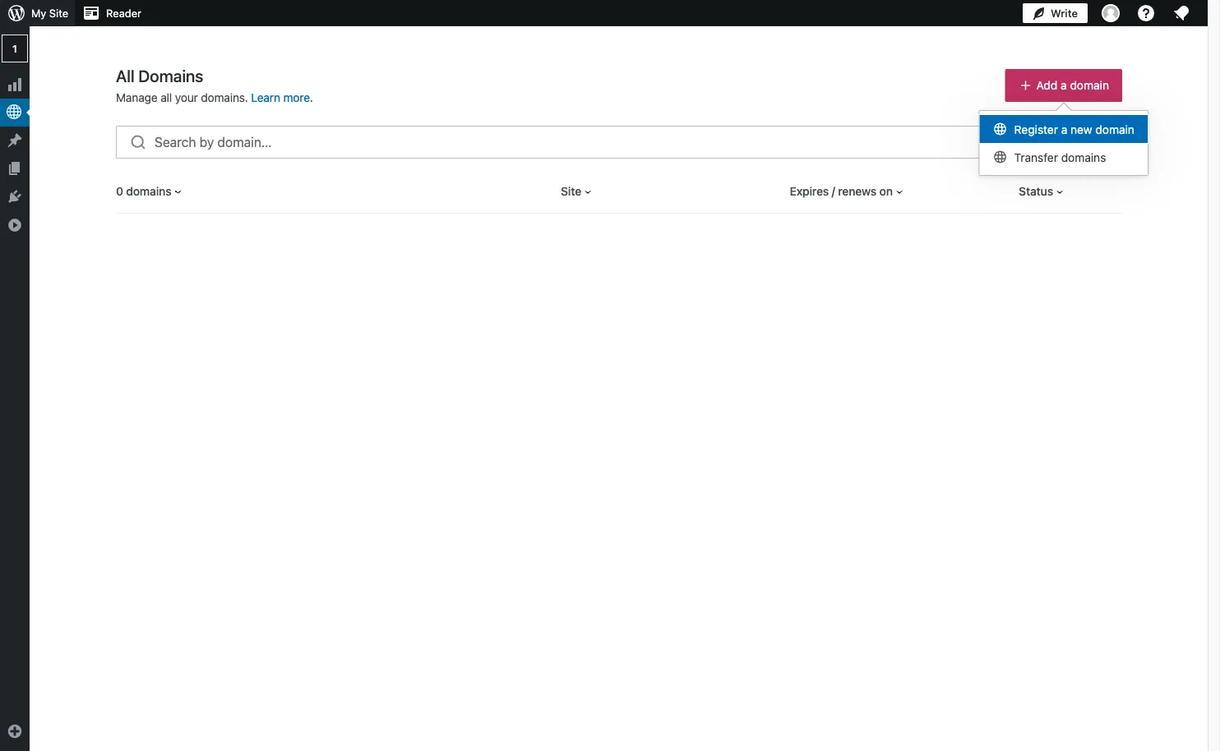 Task type: locate. For each thing, give the bounding box(es) containing it.
1 vertical spatial site
[[561, 185, 582, 198]]

1 vertical spatial domains
[[126, 185, 171, 198]]

register
[[1015, 123, 1058, 137]]

1 horizontal spatial site
[[561, 185, 582, 198]]

0 vertical spatial a
[[1061, 79, 1067, 92]]

site
[[49, 7, 68, 19], [561, 185, 582, 198]]

expires
[[790, 185, 829, 198]]

domain inside button
[[1070, 79, 1110, 92]]

write link
[[1023, 0, 1088, 26]]

domains
[[1062, 151, 1107, 164], [126, 185, 171, 198]]

1 a from the top
[[1061, 79, 1067, 92]]

1 horizontal spatial domains
[[1062, 151, 1107, 164]]

new
[[1071, 123, 1093, 137]]

transfer domains
[[1015, 151, 1107, 164]]

1 vertical spatial a
[[1062, 123, 1068, 137]]

a inside register a new domain 'link'
[[1062, 123, 1068, 137]]

1
[[12, 43, 17, 54]]

a
[[1061, 79, 1067, 92], [1062, 123, 1068, 137]]

tooltip
[[979, 102, 1149, 176]]

1 vertical spatial domain
[[1096, 123, 1135, 137]]

menu
[[980, 111, 1148, 175]]

1 link
[[0, 26, 30, 71]]

domains inside 'button'
[[126, 185, 171, 198]]

a left new
[[1062, 123, 1068, 137]]

domain inside 'link'
[[1096, 123, 1135, 137]]

site button
[[561, 183, 595, 200]]

add
[[1037, 79, 1058, 92]]

write
[[1051, 7, 1078, 19]]

add a domain
[[1037, 79, 1110, 92]]

0
[[116, 185, 123, 198]]

0 vertical spatial domains
[[1062, 151, 1107, 164]]

domain
[[1070, 79, 1110, 92], [1096, 123, 1135, 137]]

reader link
[[75, 0, 148, 26]]

help image
[[1137, 3, 1156, 23]]

tooltip containing register a new domain
[[979, 102, 1149, 176]]

domains inside 'link'
[[1062, 151, 1107, 164]]

2 a from the top
[[1062, 123, 1068, 137]]

domains down new
[[1062, 151, 1107, 164]]

domains right 0
[[126, 185, 171, 198]]

0 domains
[[116, 185, 171, 198]]

domains for 0 domains
[[126, 185, 171, 198]]

a inside add a domain button
[[1061, 79, 1067, 92]]

all domains main content
[[0, 0, 1123, 214]]

renews
[[838, 185, 877, 198]]

0 horizontal spatial domains
[[126, 185, 171, 198]]

0 horizontal spatial site
[[49, 7, 68, 19]]

a for add
[[1061, 79, 1067, 92]]

None search field
[[116, 126, 1123, 159]]

domain right 'add'
[[1070, 79, 1110, 92]]

domain right new
[[1096, 123, 1135, 137]]

1 button
[[0, 26, 30, 71]]

0 vertical spatial domain
[[1070, 79, 1110, 92]]

learn more
[[251, 91, 310, 104]]

.
[[310, 91, 313, 104]]

learn more link
[[251, 91, 310, 104]]

a right 'add'
[[1061, 79, 1067, 92]]



Task type: describe. For each thing, give the bounding box(es) containing it.
a for register
[[1062, 123, 1068, 137]]

Search search field
[[155, 127, 1122, 158]]

my site link
[[0, 0, 75, 26]]

domains.
[[201, 91, 248, 104]]

transfer domains link
[[980, 143, 1148, 171]]

reader
[[106, 7, 141, 19]]

domains for transfer domains
[[1062, 151, 1107, 164]]

register a new domain link
[[980, 115, 1148, 143]]

status
[[1019, 185, 1054, 198]]

manage
[[116, 91, 158, 104]]

transfer
[[1015, 151, 1058, 164]]

register a new domain
[[1015, 123, 1135, 137]]

menu containing register a new domain
[[980, 111, 1148, 175]]

all
[[161, 91, 172, 104]]

site inside button
[[561, 185, 582, 198]]

0 vertical spatial site
[[49, 7, 68, 19]]

manage your notifications image
[[1172, 3, 1192, 23]]

my site
[[31, 7, 68, 19]]

0 domains button
[[116, 183, 185, 200]]

your
[[175, 91, 198, 104]]

time image
[[1212, 63, 1221, 78]]

my profile image
[[1102, 4, 1120, 22]]

status button
[[1019, 183, 1067, 200]]

expires / renews on
[[790, 185, 893, 198]]

expires / renews on button
[[790, 183, 906, 200]]

add a domain button
[[1006, 69, 1123, 102]]

on
[[880, 185, 893, 198]]

all domains manage all your domains. learn more .
[[116, 66, 313, 104]]

/
[[832, 185, 835, 198]]

all domains
[[116, 66, 203, 85]]

my
[[31, 7, 46, 19]]



Task type: vqa. For each thing, say whether or not it's contained in the screenshot.
Add
yes



